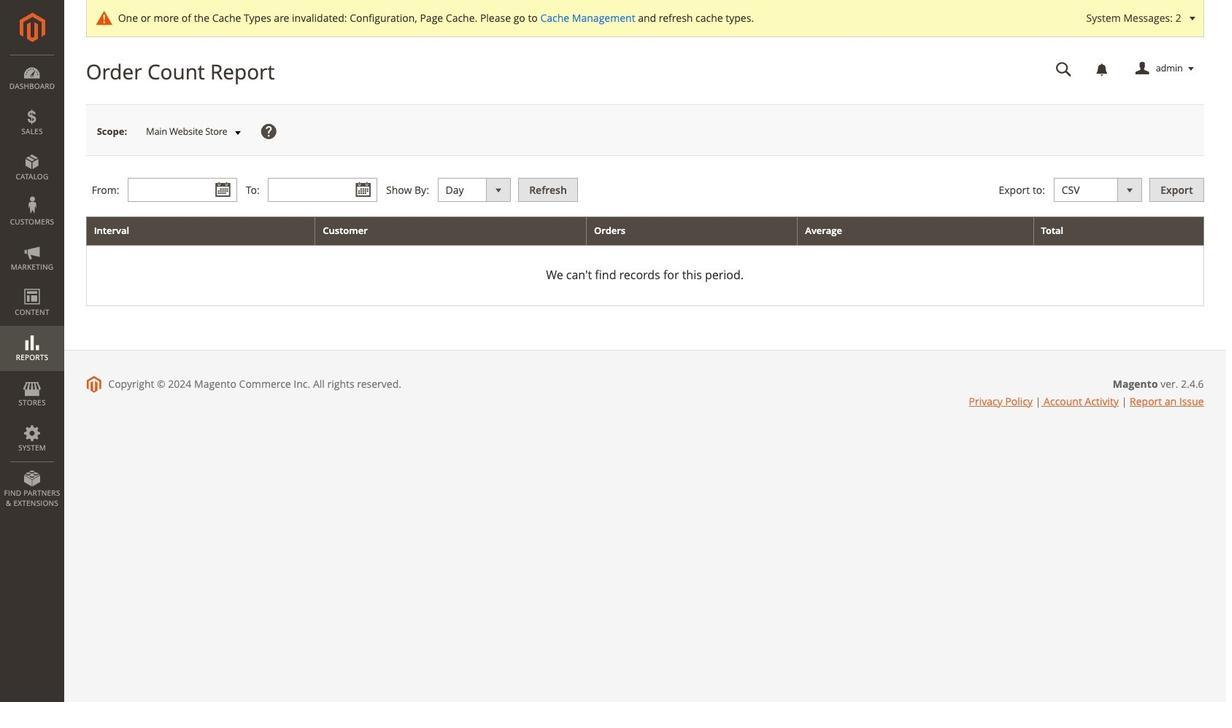 Task type: locate. For each thing, give the bounding box(es) containing it.
magento admin panel image
[[19, 12, 45, 42]]

None text field
[[1046, 56, 1082, 82], [128, 178, 237, 202], [268, 178, 378, 202], [1046, 56, 1082, 82], [128, 178, 237, 202], [268, 178, 378, 202]]

menu bar
[[0, 55, 64, 516]]



Task type: vqa. For each thing, say whether or not it's contained in the screenshot.
menu bar
yes



